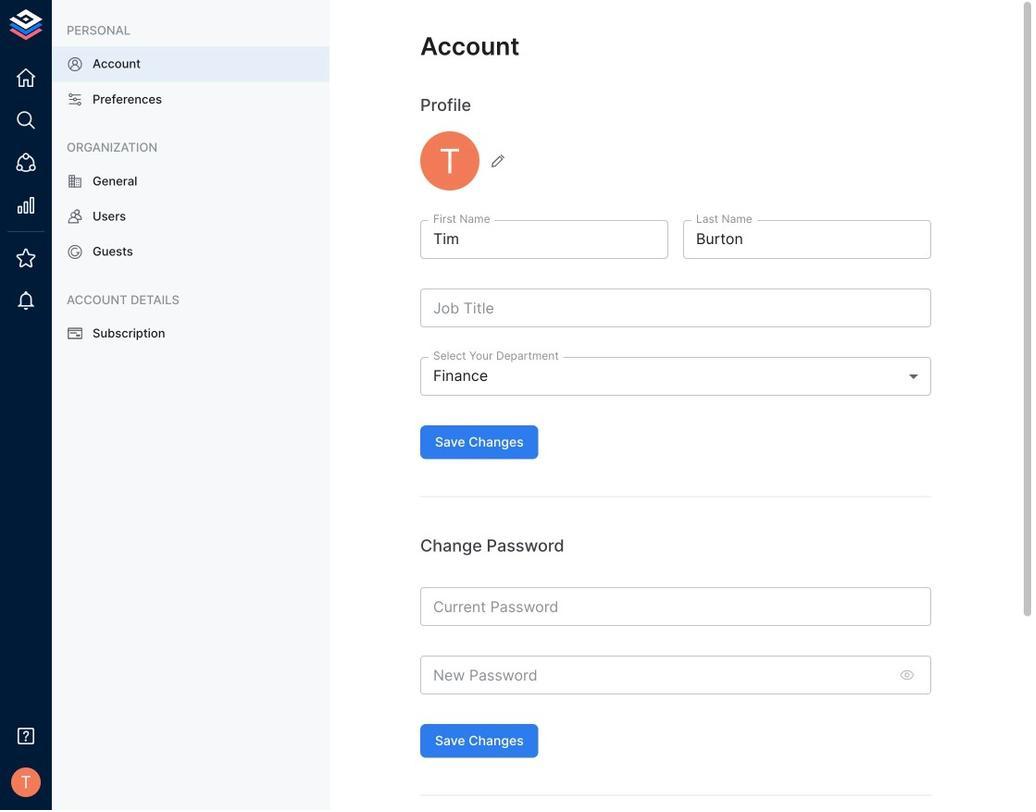 Task type: locate. For each thing, give the bounding box(es) containing it.
Password password field
[[420, 588, 931, 627], [420, 656, 889, 695]]

Doe text field
[[683, 220, 931, 259]]

CEO text field
[[420, 289, 931, 328]]

2 password password field from the top
[[420, 656, 889, 695]]

0 vertical spatial password password field
[[420, 588, 931, 627]]

1 vertical spatial password password field
[[420, 656, 889, 695]]

John text field
[[420, 220, 668, 259]]



Task type: vqa. For each thing, say whether or not it's contained in the screenshot.
Password password field
yes



Task type: describe. For each thing, give the bounding box(es) containing it.
1 password password field from the top
[[420, 588, 931, 627]]



